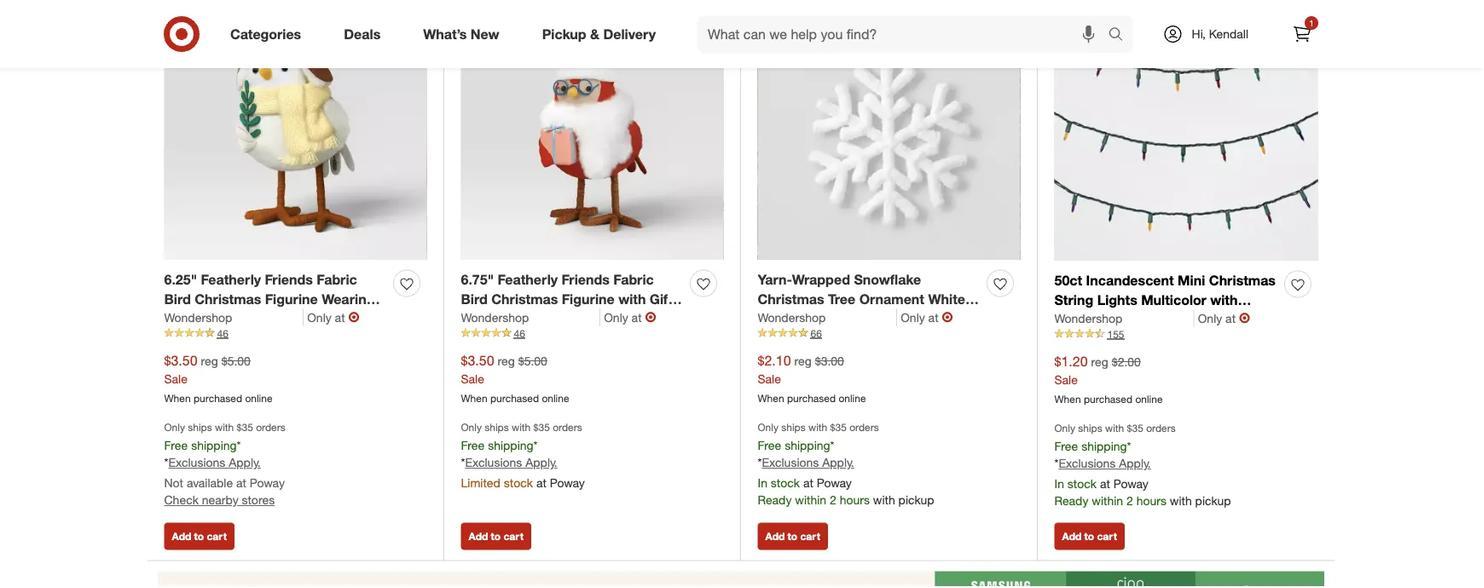 Task type: vqa. For each thing, say whether or not it's contained in the screenshot.
the eye within Skin-gel technology - The eye mask has been developed with skin-gel technology for a anti-slip and contour-hugging application to deliver better results.
no



Task type: describe. For each thing, give the bounding box(es) containing it.
orders for wondershop™
[[850, 421, 879, 434]]

sale for 6.25" featherly friends fabric bird christmas figurine wearing yellow scarf - wondershop™
[[164, 371, 188, 386]]

1
[[1309, 17, 1314, 28]]

apply. for gift
[[526, 456, 558, 470]]

multicolor
[[1141, 292, 1207, 308]]

in for $2.10
[[758, 476, 768, 491]]

wearing
[[322, 291, 375, 307]]

online for gift
[[542, 392, 569, 405]]

2 for $1.20
[[1127, 494, 1133, 509]]

yellow
[[164, 310, 206, 327]]

deals
[[344, 26, 381, 42]]

search
[[1101, 27, 1142, 44]]

check nearby stores button
[[164, 492, 275, 509]]

only ships with $35 orders free shipping * * exclusions apply. not available at poway check nearby stores
[[164, 421, 286, 508]]

$35 for yellow
[[237, 421, 253, 434]]

only down $1.20 reg $2.00 sale when purchased online
[[1055, 422, 1075, 435]]

what's new link
[[409, 15, 521, 53]]

yarn-wrapped snowflake christmas tree ornament white - wondershop™
[[758, 271, 975, 327]]

purchased for 50ct incandescent mini christmas string lights multicolor with green wire - wondershop™
[[1084, 393, 1133, 405]]

ships for 6.25" featherly friends fabric bird christmas figurine wearing yellow scarf - wondershop™
[[188, 421, 212, 434]]

add for 6.25" featherly friends fabric bird christmas figurine wearing yellow scarf - wondershop™
[[172, 531, 191, 543]]

free for yarn-wrapped snowflake christmas tree ornament white - wondershop™
[[758, 438, 781, 453]]

shipping for yarn-wrapped snowflake christmas tree ornament white - wondershop™
[[785, 438, 830, 453]]

wire
[[1098, 311, 1127, 328]]

deals link
[[329, 15, 402, 53]]

when for 50ct incandescent mini christmas string lights multicolor with green wire - wondershop™
[[1055, 393, 1081, 405]]

only at ¬ for 6.75" featherly friends fabric bird christmas figurine with gift - wondershop™ red
[[604, 309, 656, 326]]

cart for 50ct incandescent mini christmas string lights multicolor with green wire - wondershop™
[[1097, 531, 1117, 543]]

¬ for 6.75" featherly friends fabric bird christmas figurine with gift - wondershop™ red
[[645, 309, 656, 326]]

purchased for yarn-wrapped snowflake christmas tree ornament white - wondershop™
[[787, 392, 836, 405]]

christmas inside 6.75" featherly friends fabric bird christmas figurine with gift - wondershop™ red
[[491, 291, 558, 307]]

only ships with $35 orders free shipping * * exclusions apply. limited stock at  poway
[[461, 421, 585, 491]]

cart for 6.75" featherly friends fabric bird christmas figurine with gift - wondershop™ red
[[504, 531, 524, 543]]

hi,
[[1192, 26, 1206, 41]]

6.75" featherly friends fabric bird christmas figurine with gift - wondershop™ red link
[[461, 270, 684, 327]]

online for yellow
[[245, 392, 273, 405]]

shipping for 6.75" featherly friends fabric bird christmas figurine with gift - wondershop™ red
[[488, 438, 534, 453]]

6.25" featherly friends fabric bird christmas figurine wearing yellow scarf - wondershop™
[[164, 271, 375, 327]]

ready for $1.20
[[1055, 494, 1089, 509]]

scarf
[[209, 310, 245, 327]]

¬ for 6.25" featherly friends fabric bird christmas figurine wearing yellow scarf - wondershop™
[[348, 309, 360, 326]]

shipping for 6.25" featherly friends fabric bird christmas figurine wearing yellow scarf - wondershop™
[[191, 438, 237, 453]]

wondershop link for 6.25"
[[164, 309, 304, 326]]

exclusions for yarn-wrapped snowflake christmas tree ornament white - wondershop™
[[762, 456, 819, 470]]

add to cart button for 6.25" featherly friends fabric bird christmas figurine wearing yellow scarf - wondershop™
[[164, 523, 234, 551]]

sale for yarn-wrapped snowflake christmas tree ornament white - wondershop™
[[758, 371, 781, 386]]

$2.10 reg $3.00 sale when purchased online
[[758, 352, 866, 405]]

hi, kendall
[[1192, 26, 1249, 41]]

add to cart for 50ct incandescent mini christmas string lights multicolor with green wire - wondershop™
[[1062, 531, 1117, 543]]

ships for 6.75" featherly friends fabric bird christmas figurine with gift - wondershop™ red
[[485, 421, 509, 434]]

only ships with $35 orders free shipping * * exclusions apply. in stock at  poway ready within 2 hours with pickup for $2.10
[[758, 421, 934, 508]]

christmas inside yarn-wrapped snowflake christmas tree ornament white - wondershop™
[[758, 291, 824, 307]]

155
[[1107, 328, 1125, 341]]

lights
[[1097, 292, 1138, 308]]

66 link
[[758, 326, 1020, 341]]

only ships with $35 orders free shipping * * exclusions apply. in stock at  poway ready within 2 hours with pickup for $1.20
[[1055, 422, 1231, 509]]

$1.20 reg $2.00 sale when purchased online
[[1055, 353, 1163, 405]]

hours for $1.20
[[1137, 494, 1167, 509]]

50ct
[[1055, 272, 1082, 289]]

155 link
[[1055, 327, 1318, 342]]

with inside only ships with $35 orders free shipping * * exclusions apply. limited stock at  poway
[[512, 421, 531, 434]]

wondershop for 6.25"
[[164, 310, 232, 325]]

wondershop link for yarn-
[[758, 309, 897, 326]]

online for green
[[1136, 393, 1163, 405]]

with inside 50ct incandescent mini christmas string lights multicolor with green wire - wondershop™
[[1210, 292, 1238, 308]]

mini
[[1178, 272, 1205, 289]]

poway for green
[[1114, 477, 1149, 492]]

add to cart for yarn-wrapped snowflake christmas tree ornament white - wondershop™
[[765, 531, 820, 543]]

ships for yarn-wrapped snowflake christmas tree ornament white - wondershop™
[[781, 421, 806, 434]]

to for 6.25" featherly friends fabric bird christmas figurine wearing yellow scarf - wondershop™
[[194, 531, 204, 543]]

featherly for 6.75"
[[498, 271, 558, 288]]

6.25"
[[164, 271, 197, 288]]

reg for yarn-wrapped snowflake christmas tree ornament white - wondershop™
[[794, 353, 812, 368]]

$2.00
[[1112, 354, 1141, 369]]

reg for 6.75" featherly friends fabric bird christmas figurine with gift - wondershop™ red
[[498, 353, 515, 368]]

in for $1.20
[[1055, 477, 1064, 492]]

exclusions apply. link for yarn-wrapped snowflake christmas tree ornament white - wondershop™
[[762, 456, 854, 470]]

exclusions for 6.25" featherly friends fabric bird christmas figurine wearing yellow scarf - wondershop™
[[168, 456, 225, 470]]

new
[[471, 26, 499, 42]]

- inside 50ct incandescent mini christmas string lights multicolor with green wire - wondershop™
[[1131, 311, 1136, 328]]

sale for 50ct incandescent mini christmas string lights multicolor with green wire - wondershop™
[[1055, 372, 1078, 387]]

tree
[[828, 291, 856, 307]]

yarn-wrapped snowflake christmas tree ornament white - wondershop™ link
[[758, 270, 980, 327]]

gift
[[650, 291, 673, 307]]

wondershop™ inside 6.25" featherly friends fabric bird christmas figurine wearing yellow scarf - wondershop™
[[258, 310, 347, 327]]

when for 6.25" featherly friends fabric bird christmas figurine wearing yellow scarf - wondershop™
[[164, 392, 191, 405]]

46 for -
[[217, 327, 228, 340]]

fabric for with
[[614, 271, 654, 288]]

exclusions apply. link for 6.25" featherly friends fabric bird christmas figurine wearing yellow scarf - wondershop™
[[168, 456, 261, 470]]

free for 6.25" featherly friends fabric bird christmas figurine wearing yellow scarf - wondershop™
[[164, 438, 188, 453]]

fabric for wearing
[[317, 271, 357, 288]]

50ct incandescent mini christmas string lights multicolor with green wire - wondershop™
[[1055, 272, 1276, 328]]

$35 for green
[[1127, 422, 1144, 435]]

only at ¬ for yarn-wrapped snowflake christmas tree ornament white - wondershop™
[[901, 309, 953, 326]]

stock for $3.50
[[504, 476, 533, 491]]

pickup
[[542, 26, 586, 42]]

46 link for red
[[461, 326, 724, 341]]

wondershop for yarn-
[[758, 310, 826, 325]]

$2.10
[[758, 352, 791, 369]]

delivery
[[603, 26, 656, 42]]

6.75" featherly friends fabric bird christmas figurine with gift - wondershop™ red
[[461, 271, 682, 327]]

6.75"
[[461, 271, 494, 288]]

$35 for wondershop™
[[830, 421, 847, 434]]

stores
[[242, 493, 275, 508]]

limited
[[461, 476, 501, 491]]

purchased for 6.75" featherly friends fabric bird christmas figurine with gift - wondershop™ red
[[490, 392, 539, 405]]

only down wearing on the left of the page
[[307, 310, 332, 325]]

within for $2.10
[[795, 493, 827, 508]]

free for 6.75" featherly friends fabric bird christmas figurine with gift - wondershop™ red
[[461, 438, 485, 453]]

apply. for yellow
[[229, 456, 261, 470]]

when for yarn-wrapped snowflake christmas tree ornament white - wondershop™
[[758, 392, 784, 405]]

pickup for $2.10
[[899, 493, 934, 508]]



Task type: locate. For each thing, give the bounding box(es) containing it.
$5.00 down 6.75" featherly friends fabric bird christmas figurine with gift - wondershop™ red
[[518, 353, 547, 368]]

wondershop link for 6.75"
[[461, 309, 601, 326]]

1 46 link from the left
[[164, 326, 427, 341]]

0 horizontal spatial ready
[[758, 493, 792, 508]]

online down '$2.00' at the right of the page
[[1136, 393, 1163, 405]]

&
[[590, 26, 600, 42]]

wondershop™ inside yarn-wrapped snowflake christmas tree ornament white - wondershop™
[[758, 310, 847, 327]]

shipping inside only ships with $35 orders free shipping * * exclusions apply. not available at poway check nearby stores
[[191, 438, 237, 453]]

0 horizontal spatial featherly
[[201, 271, 261, 288]]

1 $3.50 reg $5.00 sale when purchased online from the left
[[164, 352, 273, 405]]

featherly right 6.75"
[[498, 271, 558, 288]]

46 link down "gift"
[[461, 326, 724, 341]]

50ct incandescent mini christmas string lights multicolor with green wire - wondershop™ image
[[1055, 0, 1318, 261], [1055, 0, 1318, 261]]

2
[[830, 493, 836, 508], [1127, 494, 1133, 509]]

$3.50 down 6.75"
[[461, 352, 494, 369]]

featherly
[[201, 271, 261, 288], [498, 271, 558, 288]]

$3.50 reg $5.00 sale when purchased online down scarf
[[164, 352, 273, 405]]

3 to from the left
[[788, 531, 798, 543]]

kendall
[[1209, 26, 1249, 41]]

free down "$2.10 reg $3.00 sale when purchased online"
[[758, 438, 781, 453]]

purchased inside "$2.10 reg $3.00 sale when purchased online"
[[787, 392, 836, 405]]

6.25" featherly friends fabric bird christmas figurine wearing yellow scarf - wondershop™ link
[[164, 270, 387, 327]]

wondershop™ down 6.75"
[[461, 310, 550, 327]]

purchased down $3.00
[[787, 392, 836, 405]]

1 horizontal spatial pickup
[[1195, 494, 1231, 509]]

orders for green
[[1146, 422, 1176, 435]]

friends for with
[[562, 271, 610, 288]]

46
[[217, 327, 228, 340], [514, 327, 525, 340]]

wondershop down 6.75"
[[461, 310, 529, 325]]

free
[[164, 438, 188, 453], [461, 438, 485, 453], [758, 438, 781, 453], [1055, 439, 1078, 454]]

what's new
[[423, 26, 499, 42]]

in
[[758, 476, 768, 491], [1055, 477, 1064, 492]]

wondershop link down 6.25" on the left of page
[[164, 309, 304, 326]]

online down $3.00
[[839, 392, 866, 405]]

purchased down '$2.00' at the right of the page
[[1084, 393, 1133, 405]]

christmas up scarf
[[195, 291, 261, 307]]

stock for $2.10
[[771, 476, 800, 491]]

bird inside 6.75" featherly friends fabric bird christmas figurine with gift - wondershop™ red
[[461, 291, 488, 307]]

1 horizontal spatial 2
[[1127, 494, 1133, 509]]

white
[[928, 291, 965, 307]]

- inside 6.25" featherly friends fabric bird christmas figurine wearing yellow scarf - wondershop™
[[248, 310, 254, 327]]

$35 inside only ships with $35 orders free shipping * * exclusions apply. limited stock at  poway
[[534, 421, 550, 434]]

apply. for green
[[1119, 456, 1151, 471]]

apply. inside only ships with $35 orders free shipping * * exclusions apply. limited stock at  poway
[[526, 456, 558, 470]]

at inside only ships with $35 orders free shipping * * exclusions apply. limited stock at  poway
[[536, 476, 547, 491]]

friends inside 6.75" featherly friends fabric bird christmas figurine with gift - wondershop™ red
[[562, 271, 610, 288]]

check
[[164, 493, 199, 508]]

to
[[194, 531, 204, 543], [491, 531, 501, 543], [788, 531, 798, 543], [1085, 531, 1094, 543]]

$3.00
[[815, 353, 844, 368]]

$5.00 for wondershop™
[[518, 353, 547, 368]]

shipping inside only ships with $35 orders free shipping * * exclusions apply. limited stock at  poway
[[488, 438, 534, 453]]

free inside only ships with $35 orders free shipping * * exclusions apply. not available at poway check nearby stores
[[164, 438, 188, 453]]

1 add to cart from the left
[[172, 531, 227, 543]]

wondershop™ down wearing on the left of the page
[[258, 310, 347, 327]]

when
[[164, 392, 191, 405], [461, 392, 488, 405], [758, 392, 784, 405], [1055, 393, 1081, 405]]

add to cart button for yarn-wrapped snowflake christmas tree ornament white - wondershop™
[[758, 523, 828, 551]]

christmas
[[1209, 272, 1276, 289], [195, 291, 261, 307], [491, 291, 558, 307], [758, 291, 824, 307]]

nearby
[[202, 493, 239, 508]]

4 add to cart from the left
[[1062, 531, 1117, 543]]

0 horizontal spatial 46 link
[[164, 326, 427, 341]]

$3.50 down yellow
[[164, 352, 197, 369]]

sale
[[164, 371, 188, 386], [461, 371, 484, 386], [758, 371, 781, 386], [1055, 372, 1078, 387]]

wondershop™
[[258, 310, 347, 327], [461, 310, 550, 327], [758, 310, 847, 327], [1140, 311, 1229, 328]]

figurine
[[265, 291, 318, 307], [562, 291, 615, 307]]

purchased for 6.25" featherly friends fabric bird christmas figurine wearing yellow scarf - wondershop™
[[194, 392, 242, 405]]

2 to from the left
[[491, 531, 501, 543]]

pickup & delivery
[[542, 26, 656, 42]]

0 horizontal spatial $5.00
[[222, 353, 251, 368]]

reg for 50ct incandescent mini christmas string lights multicolor with green wire - wondershop™
[[1091, 354, 1109, 369]]

at
[[335, 310, 345, 325], [632, 310, 642, 325], [928, 310, 939, 325], [1226, 311, 1236, 326], [236, 476, 246, 491], [536, 476, 547, 491], [803, 476, 814, 491], [1100, 477, 1110, 492]]

with inside only ships with $35 orders free shipping * * exclusions apply. not available at poway check nearby stores
[[215, 421, 234, 434]]

4 add to cart button from the left
[[1055, 523, 1125, 551]]

wondershop link up '155'
[[1055, 310, 1195, 327]]

2 friends from the left
[[562, 271, 610, 288]]

ships up available
[[188, 421, 212, 434]]

bird down 6.25" on the left of page
[[164, 291, 191, 307]]

2 bird from the left
[[461, 291, 488, 307]]

fabric up wearing on the left of the page
[[317, 271, 357, 288]]

online up only ships with $35 orders free shipping * * exclusions apply. limited stock at  poway
[[542, 392, 569, 405]]

free up not
[[164, 438, 188, 453]]

only
[[307, 310, 332, 325], [604, 310, 628, 325], [901, 310, 925, 325], [1198, 311, 1222, 326], [164, 421, 185, 434], [461, 421, 482, 434], [758, 421, 779, 434], [1055, 422, 1075, 435]]

when down yellow
[[164, 392, 191, 405]]

friends
[[265, 271, 313, 288], [562, 271, 610, 288]]

at inside only ships with $35 orders free shipping * * exclusions apply. not available at poway check nearby stores
[[236, 476, 246, 491]]

ready for $2.10
[[758, 493, 792, 508]]

cart for 6.25" featherly friends fabric bird christmas figurine wearing yellow scarf - wondershop™
[[207, 531, 227, 543]]

¬ down white
[[942, 309, 953, 326]]

reg inside $1.20 reg $2.00 sale when purchased online
[[1091, 354, 1109, 369]]

1 horizontal spatial stock
[[771, 476, 800, 491]]

only down "ornament" on the right
[[901, 310, 925, 325]]

2 add to cart from the left
[[469, 531, 524, 543]]

bird inside 6.25" featherly friends fabric bird christmas figurine wearing yellow scarf - wondershop™
[[164, 291, 191, 307]]

1 horizontal spatial $5.00
[[518, 353, 547, 368]]

only at ¬ up 155 link at bottom
[[1198, 310, 1250, 327]]

christmas right the mini
[[1209, 272, 1276, 289]]

1 featherly from the left
[[201, 271, 261, 288]]

exclusions inside only ships with $35 orders free shipping * * exclusions apply. limited stock at  poway
[[465, 456, 522, 470]]

shipping down $1.20 reg $2.00 sale when purchased online
[[1082, 439, 1127, 454]]

stock for $1.20
[[1068, 477, 1097, 492]]

1 horizontal spatial bird
[[461, 291, 488, 307]]

What can we help you find? suggestions appear below search field
[[698, 15, 1113, 53]]

$5.00 for -
[[222, 353, 251, 368]]

1 $5.00 from the left
[[222, 353, 251, 368]]

orders for yellow
[[256, 421, 286, 434]]

hours
[[840, 493, 870, 508], [1137, 494, 1167, 509]]

1 horizontal spatial figurine
[[562, 291, 615, 307]]

free inside only ships with $35 orders free shipping * * exclusions apply. limited stock at  poway
[[461, 438, 485, 453]]

wrapped
[[792, 271, 850, 288]]

sale for 6.75" featherly friends fabric bird christmas figurine with gift - wondershop™ red
[[461, 371, 484, 386]]

red
[[554, 310, 580, 327]]

online
[[245, 392, 273, 405], [542, 392, 569, 405], [839, 392, 866, 405], [1136, 393, 1163, 405]]

0 horizontal spatial bird
[[164, 291, 191, 307]]

exclusions apply. link up available
[[168, 456, 261, 470]]

1 horizontal spatial 46 link
[[461, 326, 724, 341]]

2 $3.50 from the left
[[461, 352, 494, 369]]

$5.00
[[222, 353, 251, 368], [518, 353, 547, 368]]

only at ¬ for 50ct incandescent mini christmas string lights multicolor with green wire - wondershop™
[[1198, 310, 1250, 327]]

fabric inside 6.75" featherly friends fabric bird christmas figurine with gift - wondershop™ red
[[614, 271, 654, 288]]

$5.00 down scarf
[[222, 353, 251, 368]]

reg inside "$2.10 reg $3.00 sale when purchased online"
[[794, 353, 812, 368]]

wondershop™ inside 50ct incandescent mini christmas string lights multicolor with green wire - wondershop™
[[1140, 311, 1229, 328]]

shipping down "$2.10 reg $3.00 sale when purchased online"
[[785, 438, 830, 453]]

wondershop link up the 66
[[758, 309, 897, 326]]

2 $3.50 reg $5.00 sale when purchased online from the left
[[461, 352, 569, 405]]

$3.50 reg $5.00 sale when purchased online up only ships with $35 orders free shipping * * exclusions apply. limited stock at  poway
[[461, 352, 569, 405]]

2 $5.00 from the left
[[518, 353, 547, 368]]

0 horizontal spatial in
[[758, 476, 768, 491]]

$35 inside only ships with $35 orders free shipping * * exclusions apply. not available at poway check nearby stores
[[237, 421, 253, 434]]

1 $3.50 from the left
[[164, 352, 197, 369]]

orders
[[256, 421, 286, 434], [553, 421, 582, 434], [850, 421, 879, 434], [1146, 422, 1176, 435]]

exclusions apply. link down "$2.10 reg $3.00 sale when purchased online"
[[762, 456, 854, 470]]

2 46 from the left
[[514, 327, 525, 340]]

fabric up "gift"
[[614, 271, 654, 288]]

wondershop for 6.75"
[[461, 310, 529, 325]]

0 horizontal spatial pickup
[[899, 493, 934, 508]]

3 add to cart from the left
[[765, 531, 820, 543]]

when down $1.20
[[1055, 393, 1081, 405]]

available
[[187, 476, 233, 491]]

46 for wondershop™
[[514, 327, 525, 340]]

1 horizontal spatial hours
[[1137, 494, 1167, 509]]

2 horizontal spatial stock
[[1068, 477, 1097, 492]]

snowflake
[[854, 271, 921, 288]]

poway inside only ships with $35 orders free shipping * * exclusions apply. limited stock at  poway
[[550, 476, 585, 491]]

1 cart from the left
[[207, 531, 227, 543]]

pickup for $1.20
[[1195, 494, 1231, 509]]

0 horizontal spatial figurine
[[265, 291, 318, 307]]

when up only ships with $35 orders free shipping * * exclusions apply. limited stock at  poway
[[461, 392, 488, 405]]

ships down $1.20 reg $2.00 sale when purchased online
[[1078, 422, 1103, 435]]

exclusions
[[168, 456, 225, 470], [465, 456, 522, 470], [762, 456, 819, 470], [1059, 456, 1116, 471]]

purchased inside $1.20 reg $2.00 sale when purchased online
[[1084, 393, 1133, 405]]

ornament
[[859, 291, 925, 307]]

66
[[811, 327, 822, 340]]

online for wondershop™
[[839, 392, 866, 405]]

46 link
[[164, 326, 427, 341], [461, 326, 724, 341]]

figurine up "red"
[[562, 291, 615, 307]]

to for 50ct incandescent mini christmas string lights multicolor with green wire - wondershop™
[[1085, 531, 1094, 543]]

wondershop™ down multicolor
[[1140, 311, 1229, 328]]

6.75" featherly friends fabric bird christmas figurine with gift - wondershop™ red image
[[461, 0, 724, 260], [461, 0, 724, 260]]

4 cart from the left
[[1097, 531, 1117, 543]]

stock
[[504, 476, 533, 491], [771, 476, 800, 491], [1068, 477, 1097, 492]]

shipping up available
[[191, 438, 237, 453]]

only down "$2.10 reg $3.00 sale when purchased online"
[[758, 421, 779, 434]]

1 bird from the left
[[164, 291, 191, 307]]

purchased up only ships with $35 orders free shipping * * exclusions apply. limited stock at  poway
[[490, 392, 539, 405]]

online inside "$2.10 reg $3.00 sale when purchased online"
[[839, 392, 866, 405]]

string
[[1055, 292, 1094, 308]]

$3.50 for 6.25" featherly friends fabric bird christmas figurine wearing yellow scarf - wondershop™
[[164, 352, 197, 369]]

figurine for wondershop™
[[265, 291, 318, 307]]

figurine inside 6.25" featherly friends fabric bird christmas figurine wearing yellow scarf - wondershop™
[[265, 291, 318, 307]]

wondershop link down 6.75"
[[461, 309, 601, 326]]

only at ¬ down wearing on the left of the page
[[307, 309, 360, 326]]

exclusions apply. link for 6.75" featherly friends fabric bird christmas figurine with gift - wondershop™ red
[[465, 456, 558, 470]]

1 add to cart button from the left
[[164, 523, 234, 551]]

not
[[164, 476, 183, 491]]

1 horizontal spatial featherly
[[498, 271, 558, 288]]

bird
[[164, 291, 191, 307], [461, 291, 488, 307]]

$3.50 for 6.75" featherly friends fabric bird christmas figurine with gift - wondershop™ red
[[461, 352, 494, 369]]

0 horizontal spatial fabric
[[317, 271, 357, 288]]

ships for 50ct incandescent mini christmas string lights multicolor with green wire - wondershop™
[[1078, 422, 1103, 435]]

wondershop™ inside 6.75" featherly friends fabric bird christmas figurine with gift - wondershop™ red
[[461, 310, 550, 327]]

0 horizontal spatial 2
[[830, 493, 836, 508]]

poway for wondershop™
[[817, 476, 852, 491]]

categories link
[[216, 15, 323, 53]]

sale inside "$2.10 reg $3.00 sale when purchased online"
[[758, 371, 781, 386]]

46 left "red"
[[514, 327, 525, 340]]

3 add from the left
[[765, 531, 785, 543]]

fabric inside 6.25" featherly friends fabric bird christmas figurine wearing yellow scarf - wondershop™
[[317, 271, 357, 288]]

4 add from the left
[[1062, 531, 1082, 543]]

2 for $2.10
[[830, 493, 836, 508]]

reg
[[201, 353, 218, 368], [498, 353, 515, 368], [794, 353, 812, 368], [1091, 354, 1109, 369]]

$35
[[237, 421, 253, 434], [534, 421, 550, 434], [830, 421, 847, 434], [1127, 422, 1144, 435]]

shipping for 50ct incandescent mini christmas string lights multicolor with green wire - wondershop™
[[1082, 439, 1127, 454]]

¬ down "gift"
[[645, 309, 656, 326]]

when for 6.75" featherly friends fabric bird christmas figurine with gift - wondershop™ red
[[461, 392, 488, 405]]

categories
[[230, 26, 301, 42]]

poway for gift
[[550, 476, 585, 491]]

6.25" featherly friends fabric bird christmas figurine wearing yellow scarf - wondershop™ image
[[164, 0, 427, 260], [164, 0, 427, 260]]

only at ¬ down "gift"
[[604, 309, 656, 326]]

add to cart button for 50ct incandescent mini christmas string lights multicolor with green wire - wondershop™
[[1055, 523, 1125, 551]]

free up limited
[[461, 438, 485, 453]]

- right white
[[969, 291, 975, 307]]

exclusions for 6.75" featherly friends fabric bird christmas figurine with gift - wondershop™ red
[[465, 456, 522, 470]]

figurine for red
[[562, 291, 615, 307]]

- inside 6.75" featherly friends fabric bird christmas figurine with gift - wondershop™ red
[[677, 291, 682, 307]]

exclusions apply. link for 50ct incandescent mini christmas string lights multicolor with green wire - wondershop™
[[1059, 456, 1151, 471]]

1 horizontal spatial in
[[1055, 477, 1064, 492]]

1 horizontal spatial $3.50 reg $5.00 sale when purchased online
[[461, 352, 569, 405]]

yarn-
[[758, 271, 792, 288]]

wondershop for 50ct
[[1055, 311, 1123, 326]]

only at ¬
[[307, 309, 360, 326], [604, 309, 656, 326], [901, 309, 953, 326], [1198, 310, 1250, 327]]

bird for 6.25"
[[164, 291, 191, 307]]

to for yarn-wrapped snowflake christmas tree ornament white - wondershop™
[[788, 531, 798, 543]]

ships down "$2.10 reg $3.00 sale when purchased online"
[[781, 421, 806, 434]]

apply.
[[229, 456, 261, 470], [526, 456, 558, 470], [822, 456, 854, 470], [1119, 456, 1151, 471]]

wondershop
[[164, 310, 232, 325], [461, 310, 529, 325], [758, 310, 826, 325], [1055, 311, 1123, 326]]

featherly inside 6.75" featherly friends fabric bird christmas figurine with gift - wondershop™ red
[[498, 271, 558, 288]]

0 horizontal spatial $3.50
[[164, 352, 197, 369]]

- right "gift"
[[677, 291, 682, 307]]

2 46 link from the left
[[461, 326, 724, 341]]

fabric
[[317, 271, 357, 288], [614, 271, 654, 288]]

1 to from the left
[[194, 531, 204, 543]]

1 add from the left
[[172, 531, 191, 543]]

1 horizontal spatial 46
[[514, 327, 525, 340]]

- right scarf
[[248, 310, 254, 327]]

exclusions for 50ct incandescent mini christmas string lights multicolor with green wire - wondershop™
[[1059, 456, 1116, 471]]

0 horizontal spatial within
[[795, 493, 827, 508]]

1 link
[[1284, 15, 1321, 53]]

to for 6.75" featherly friends fabric bird christmas figurine with gift - wondershop™ red
[[491, 531, 501, 543]]

2 add to cart button from the left
[[461, 523, 531, 551]]

orders inside only ships with $35 orders free shipping * * exclusions apply. not available at poway check nearby stores
[[256, 421, 286, 434]]

search button
[[1101, 15, 1142, 56]]

featherly up scarf
[[201, 271, 261, 288]]

1 horizontal spatial ready
[[1055, 494, 1089, 509]]

46 right yellow
[[217, 327, 228, 340]]

1 figurine from the left
[[265, 291, 318, 307]]

¬ for 50ct incandescent mini christmas string lights multicolor with green wire - wondershop™
[[1239, 310, 1250, 327]]

50ct incandescent mini christmas string lights multicolor with green wire - wondershop™ link
[[1055, 271, 1278, 328]]

1 friends from the left
[[265, 271, 313, 288]]

3 cart from the left
[[800, 531, 820, 543]]

add
[[172, 531, 191, 543], [469, 531, 488, 543], [765, 531, 785, 543], [1062, 531, 1082, 543]]

2 featherly from the left
[[498, 271, 558, 288]]

1 horizontal spatial fabric
[[614, 271, 654, 288]]

ships up limited
[[485, 421, 509, 434]]

exclusions apply. link up limited
[[465, 456, 558, 470]]

add to cart button
[[164, 523, 234, 551], [461, 523, 531, 551], [758, 523, 828, 551], [1055, 523, 1125, 551]]

poway inside only ships with $35 orders free shipping * * exclusions apply. not available at poway check nearby stores
[[250, 476, 285, 491]]

ships
[[188, 421, 212, 434], [485, 421, 509, 434], [781, 421, 806, 434], [1078, 422, 1103, 435]]

$3.50 reg $5.00 sale when purchased online for wondershop™
[[461, 352, 569, 405]]

only up 155 link at bottom
[[1198, 311, 1222, 326]]

online inside $1.20 reg $2.00 sale when purchased online
[[1136, 393, 1163, 405]]

poway for yellow
[[250, 476, 285, 491]]

0 horizontal spatial only ships with $35 orders free shipping * * exclusions apply. in stock at  poway ready within 2 hours with pickup
[[758, 421, 934, 508]]

0 horizontal spatial hours
[[840, 493, 870, 508]]

0 horizontal spatial 46
[[217, 327, 228, 340]]

christmas inside 50ct incandescent mini christmas string lights multicolor with green wire - wondershop™
[[1209, 272, 1276, 289]]

stock inside only ships with $35 orders free shipping * * exclusions apply. limited stock at  poway
[[504, 476, 533, 491]]

shipping up limited
[[488, 438, 534, 453]]

online up only ships with $35 orders free shipping * * exclusions apply. not available at poway check nearby stores
[[245, 392, 273, 405]]

when down $2.10
[[758, 392, 784, 405]]

figurine inside 6.75" featherly friends fabric bird christmas figurine with gift - wondershop™ red
[[562, 291, 615, 307]]

only inside only ships with $35 orders free shipping * * exclusions apply. limited stock at  poway
[[461, 421, 482, 434]]

add to cart button for 6.75" featherly friends fabric bird christmas figurine with gift - wondershop™ red
[[461, 523, 531, 551]]

sale inside $1.20 reg $2.00 sale when purchased online
[[1055, 372, 1078, 387]]

figurine left wearing on the left of the page
[[265, 291, 318, 307]]

shipping
[[191, 438, 237, 453], [488, 438, 534, 453], [785, 438, 830, 453], [1082, 439, 1127, 454]]

46 link for wondershop™
[[164, 326, 427, 341]]

wondershop™ down wrapped on the top right
[[758, 310, 847, 327]]

0 horizontal spatial $3.50 reg $5.00 sale when purchased online
[[164, 352, 273, 405]]

3 add to cart button from the left
[[758, 523, 828, 551]]

featherly for 6.25"
[[201, 271, 261, 288]]

free for 50ct incandescent mini christmas string lights multicolor with green wire - wondershop™
[[1055, 439, 1078, 454]]

cart
[[207, 531, 227, 543], [504, 531, 524, 543], [800, 531, 820, 543], [1097, 531, 1117, 543]]

orders inside only ships with $35 orders free shipping * * exclusions apply. limited stock at  poway
[[553, 421, 582, 434]]

-
[[677, 291, 682, 307], [969, 291, 975, 307], [248, 310, 254, 327], [1131, 311, 1136, 328]]

46 link down wearing on the left of the page
[[164, 326, 427, 341]]

exclusions apply. link
[[168, 456, 261, 470], [465, 456, 558, 470], [762, 456, 854, 470], [1059, 456, 1151, 471]]

only right "red"
[[604, 310, 628, 325]]

cart for yarn-wrapped snowflake christmas tree ornament white - wondershop™
[[800, 531, 820, 543]]

christmas down yarn-
[[758, 291, 824, 307]]

bird for 6.75"
[[461, 291, 488, 307]]

free down $1.20 reg $2.00 sale when purchased online
[[1055, 439, 1078, 454]]

1 46 from the left
[[217, 327, 228, 340]]

only inside only ships with $35 orders free shipping * * exclusions apply. not available at poway check nearby stores
[[164, 421, 185, 434]]

1 fabric from the left
[[317, 271, 357, 288]]

ships inside only ships with $35 orders free shipping * * exclusions apply. limited stock at  poway
[[485, 421, 509, 434]]

reg for 6.25" featherly friends fabric bird christmas figurine wearing yellow scarf - wondershop™
[[201, 353, 218, 368]]

within for $1.20
[[1092, 494, 1123, 509]]

with inside 6.75" featherly friends fabric bird christmas figurine with gift - wondershop™ red
[[618, 291, 646, 307]]

*
[[237, 438, 241, 453], [534, 438, 538, 453], [830, 438, 835, 453], [1127, 439, 1131, 454], [164, 456, 168, 470], [461, 456, 465, 470], [758, 456, 762, 470], [1055, 456, 1059, 471]]

purchased up only ships with $35 orders free shipping * * exclusions apply. not available at poway check nearby stores
[[194, 392, 242, 405]]

christmas inside 6.25" featherly friends fabric bird christmas figurine wearing yellow scarf - wondershop™
[[195, 291, 261, 307]]

featherly inside 6.25" featherly friends fabric bird christmas figurine wearing yellow scarf - wondershop™
[[201, 271, 261, 288]]

when inside "$2.10 reg $3.00 sale when purchased online"
[[758, 392, 784, 405]]

2 fabric from the left
[[614, 271, 654, 288]]

pickup & delivery link
[[528, 15, 677, 53]]

friends inside 6.25" featherly friends fabric bird christmas figurine wearing yellow scarf - wondershop™
[[265, 271, 313, 288]]

$1.20
[[1055, 353, 1088, 370]]

when inside $1.20 reg $2.00 sale when purchased online
[[1055, 393, 1081, 405]]

1 horizontal spatial within
[[1092, 494, 1123, 509]]

add for yarn-wrapped snowflake christmas tree ornament white - wondershop™
[[765, 531, 785, 543]]

incandescent
[[1086, 272, 1174, 289]]

add for 6.75" featherly friends fabric bird christmas figurine with gift - wondershop™ red
[[469, 531, 488, 543]]

bird down 6.75"
[[461, 291, 488, 307]]

exclusions apply. link down $1.20 reg $2.00 sale when purchased online
[[1059, 456, 1151, 471]]

green
[[1055, 311, 1094, 328]]

only up limited
[[461, 421, 482, 434]]

pickup
[[899, 493, 934, 508], [1195, 494, 1231, 509]]

what's
[[423, 26, 467, 42]]

advertisement region
[[148, 572, 1335, 588]]

friends for wearing
[[265, 271, 313, 288]]

1 horizontal spatial $3.50
[[461, 352, 494, 369]]

wondershop up the 66
[[758, 310, 826, 325]]

¬ for yarn-wrapped snowflake christmas tree ornament white - wondershop™
[[942, 309, 953, 326]]

only at ¬ for 6.25" featherly friends fabric bird christmas figurine wearing yellow scarf - wondershop™
[[307, 309, 360, 326]]

¬ up 155 link at bottom
[[1239, 310, 1250, 327]]

- right wire
[[1131, 311, 1136, 328]]

$3.50 reg $5.00 sale when purchased online for -
[[164, 352, 273, 405]]

add to cart
[[172, 531, 227, 543], [469, 531, 524, 543], [765, 531, 820, 543], [1062, 531, 1117, 543]]

poway
[[250, 476, 285, 491], [550, 476, 585, 491], [817, 476, 852, 491], [1114, 477, 1149, 492]]

1 horizontal spatial only ships with $35 orders free shipping * * exclusions apply. in stock at  poway ready within 2 hours with pickup
[[1055, 422, 1231, 509]]

2 add from the left
[[469, 531, 488, 543]]

wondershop down string
[[1055, 311, 1123, 326]]

¬
[[348, 309, 360, 326], [645, 309, 656, 326], [942, 309, 953, 326], [1239, 310, 1250, 327]]

hours for $2.10
[[840, 493, 870, 508]]

only at ¬ down white
[[901, 309, 953, 326]]

ships inside only ships with $35 orders free shipping * * exclusions apply. not available at poway check nearby stores
[[188, 421, 212, 434]]

1 horizontal spatial friends
[[562, 271, 610, 288]]

- inside yarn-wrapped snowflake christmas tree ornament white - wondershop™
[[969, 291, 975, 307]]

2 cart from the left
[[504, 531, 524, 543]]

4 to from the left
[[1085, 531, 1094, 543]]

only ships with $35 orders free shipping * * exclusions apply. in stock at  poway ready within 2 hours with pickup
[[758, 421, 934, 508], [1055, 422, 1231, 509]]

christmas up "red"
[[491, 291, 558, 307]]

0 horizontal spatial friends
[[265, 271, 313, 288]]

add to cart for 6.25" featherly friends fabric bird christmas figurine wearing yellow scarf - wondershop™
[[172, 531, 227, 543]]

with
[[618, 291, 646, 307], [1210, 292, 1238, 308], [215, 421, 234, 434], [512, 421, 531, 434], [809, 421, 828, 434], [1105, 422, 1124, 435], [873, 493, 895, 508], [1170, 494, 1192, 509]]

wondershop down 6.25" on the left of page
[[164, 310, 232, 325]]

orders for gift
[[553, 421, 582, 434]]

apply. inside only ships with $35 orders free shipping * * exclusions apply. not available at poway check nearby stores
[[229, 456, 261, 470]]

only up not
[[164, 421, 185, 434]]

yarn-wrapped snowflake christmas tree ornament white - wondershop™ image
[[758, 0, 1020, 260], [758, 0, 1020, 260]]

0 horizontal spatial stock
[[504, 476, 533, 491]]

$3.50
[[164, 352, 197, 369], [461, 352, 494, 369]]

exclusions inside only ships with $35 orders free shipping * * exclusions apply. not available at poway check nearby stores
[[168, 456, 225, 470]]

2 figurine from the left
[[562, 291, 615, 307]]

¬ down wearing on the left of the page
[[348, 309, 360, 326]]



